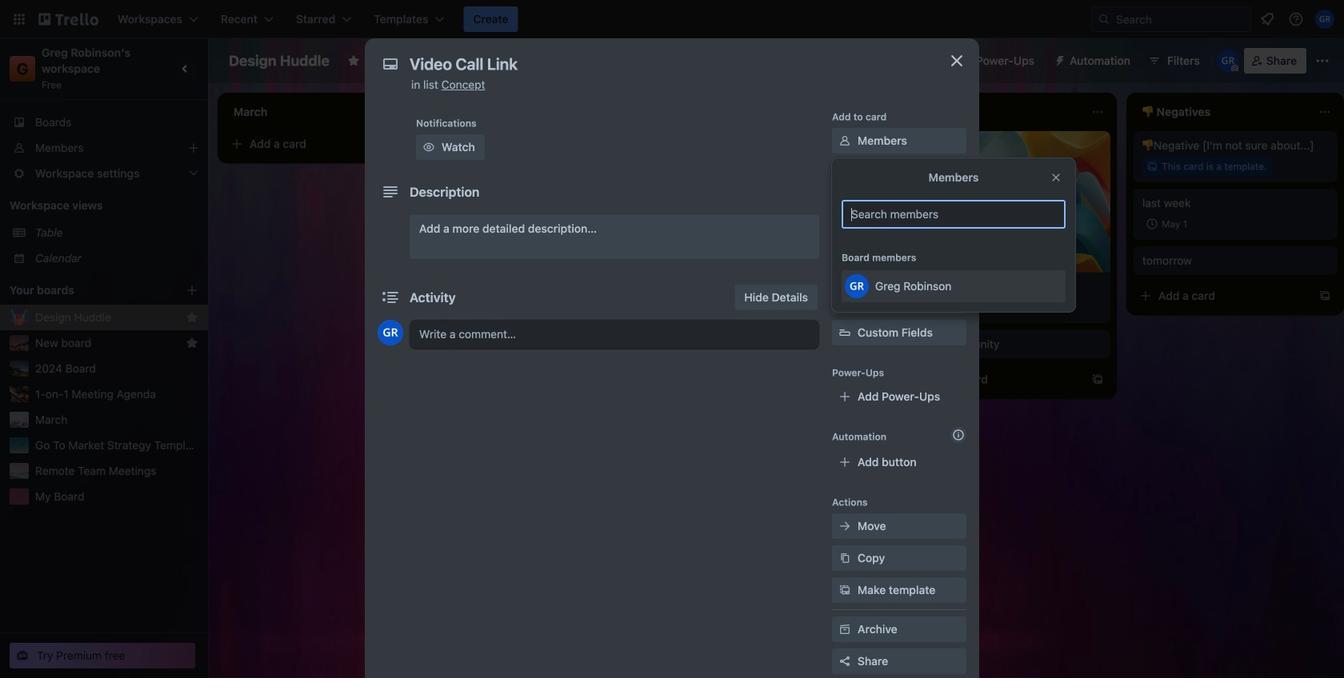 Task type: describe. For each thing, give the bounding box(es) containing it.
Board name text field
[[221, 48, 338, 74]]

2 sm image from the top
[[837, 293, 853, 309]]

0 horizontal spatial create from template… image
[[637, 315, 650, 328]]

primary element
[[0, 0, 1344, 38]]

greg robinson (gregrobinson96) image inside primary element
[[1315, 10, 1335, 29]]

Search members text field
[[842, 200, 1066, 229]]

greg robinson (gregrobinson96) image
[[1217, 50, 1239, 72]]

0 horizontal spatial create from template… image
[[410, 138, 422, 150]]

close dialog image
[[947, 51, 967, 70]]

open information menu image
[[1288, 11, 1304, 27]]



Task type: vqa. For each thing, say whether or not it's contained in the screenshot.
write a comment Text Box
yes



Task type: locate. For each thing, give the bounding box(es) containing it.
star or unstar board image
[[347, 54, 360, 67]]

sm image
[[837, 133, 853, 149], [837, 293, 853, 309]]

1 vertical spatial create from template… image
[[637, 315, 650, 328]]

0 horizontal spatial greg robinson (gregrobinson96) image
[[378, 320, 403, 346]]

starred icon image
[[186, 311, 198, 324], [186, 337, 198, 350]]

0 notifications image
[[1258, 10, 1277, 29]]

board image
[[516, 54, 529, 66]]

add board image
[[186, 284, 198, 297]]

1 horizontal spatial create from template… image
[[1091, 373, 1104, 386]]

0 vertical spatial sm image
[[837, 133, 853, 149]]

1 vertical spatial greg robinson (gregrobinson96) image
[[845, 274, 869, 298]]

0 vertical spatial create from template… image
[[1319, 290, 1331, 302]]

2 horizontal spatial greg robinson (gregrobinson96) image
[[1315, 10, 1335, 29]]

Write a comment text field
[[410, 320, 819, 349]]

2 horizontal spatial create from template… image
[[1319, 290, 1331, 302]]

greg robinson (gregrobinson96) image
[[1315, 10, 1335, 29], [845, 274, 869, 298], [378, 320, 403, 346]]

None checkbox
[[1143, 214, 1193, 234]]

search image
[[1098, 13, 1111, 26]]

1 sm image from the top
[[837, 133, 853, 149]]

0 vertical spatial starred icon image
[[186, 311, 198, 324]]

labels image
[[837, 165, 853, 181]]

your boards with 8 items element
[[10, 281, 162, 300]]

2 vertical spatial create from template… image
[[1091, 373, 1104, 386]]

create from template… image
[[410, 138, 422, 150], [864, 280, 877, 293]]

2 vertical spatial greg robinson (gregrobinson96) image
[[378, 320, 403, 346]]

1 starred icon image from the top
[[186, 311, 198, 324]]

1 vertical spatial starred icon image
[[186, 337, 198, 350]]

None text field
[[402, 50, 930, 78]]

0 vertical spatial create from template… image
[[410, 138, 422, 150]]

show menu image
[[1315, 53, 1331, 69]]

1 vertical spatial sm image
[[837, 293, 853, 309]]

create from template… image
[[1319, 290, 1331, 302], [637, 315, 650, 328], [1091, 373, 1104, 386]]

Search field
[[1111, 8, 1251, 30]]

sm image
[[1047, 48, 1070, 70], [421, 139, 437, 155], [837, 519, 853, 535], [837, 551, 853, 567], [837, 583, 853, 599], [837, 622, 853, 638]]

2 starred icon image from the top
[[186, 337, 198, 350]]

1 vertical spatial create from template… image
[[864, 280, 877, 293]]

1 horizontal spatial greg robinson (gregrobinson96) image
[[845, 274, 869, 298]]

0 vertical spatial greg robinson (gregrobinson96) image
[[1315, 10, 1335, 29]]

1 horizontal spatial create from template… image
[[864, 280, 877, 293]]



